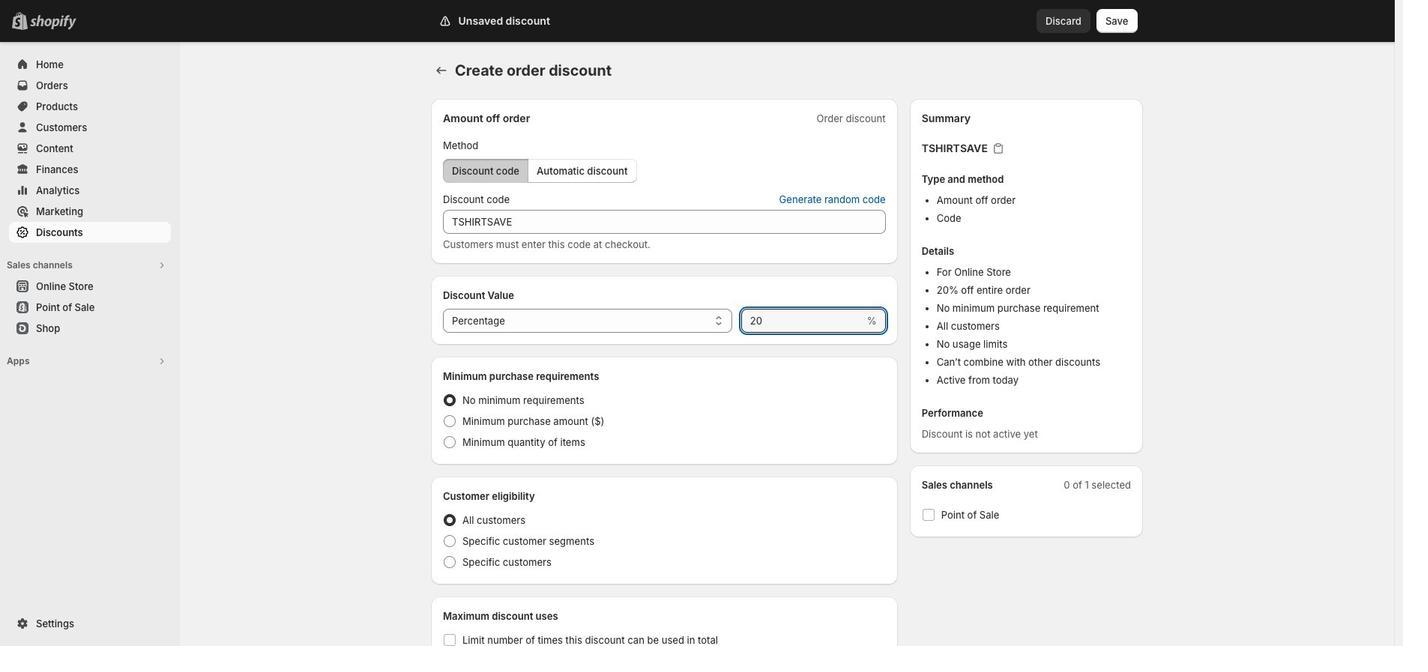 Task type: vqa. For each thing, say whether or not it's contained in the screenshot.
THIS to the top
no



Task type: locate. For each thing, give the bounding box(es) containing it.
None text field
[[443, 210, 886, 234], [741, 309, 864, 333], [443, 210, 886, 234], [741, 309, 864, 333]]

shopify image
[[30, 15, 76, 30]]



